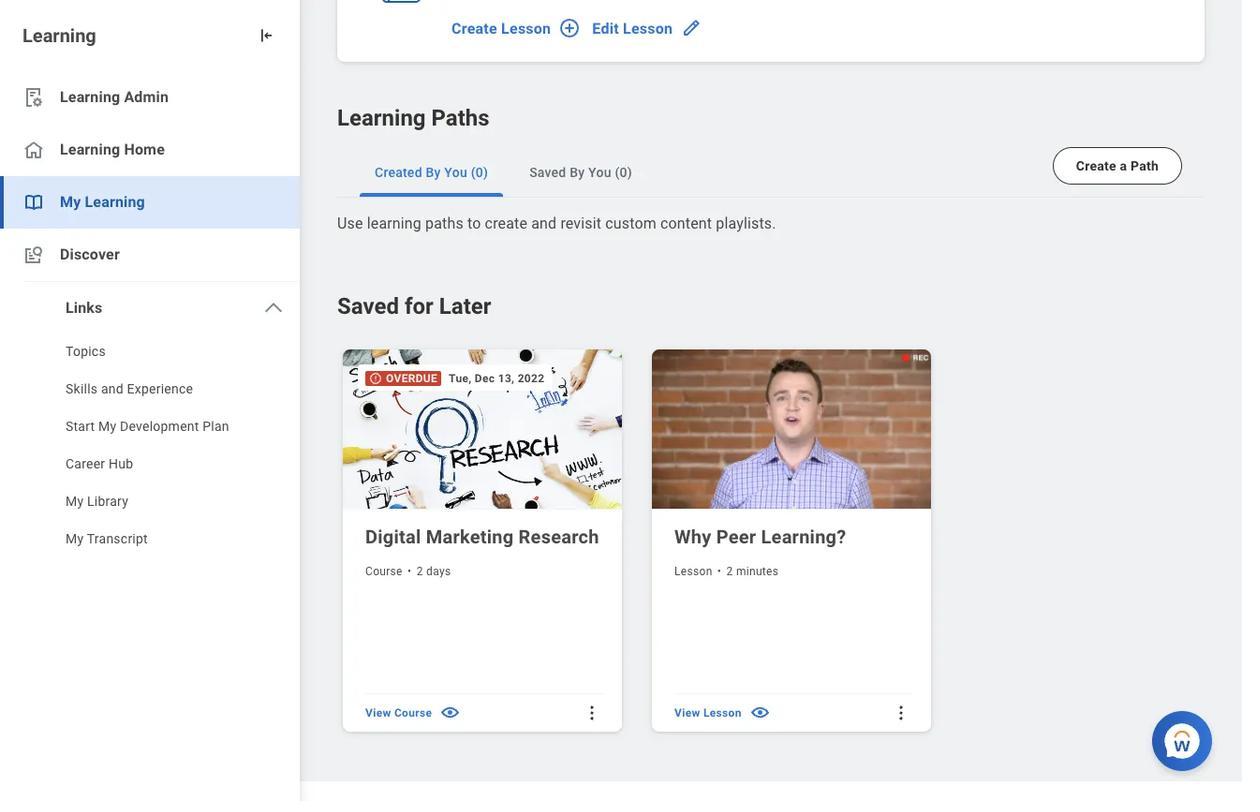 Task type: vqa. For each thing, say whether or not it's contained in the screenshot.
Configure and view chart data image to the right
no



Task type: describe. For each thing, give the bounding box(es) containing it.
lesson for create lesson
[[501, 19, 551, 37]]

learning down 'learning home'
[[85, 193, 145, 211]]

library
[[87, 494, 128, 509]]

create a path button
[[1053, 147, 1183, 185]]

learning paths tabs tab list
[[337, 148, 1205, 198]]

peer
[[717, 526, 756, 548]]

plus circle image
[[559, 17, 581, 39]]

tue, dec 13, 2022
[[449, 372, 545, 385]]

learning admin
[[60, 88, 169, 106]]

why peer learning? link
[[675, 524, 913, 550]]

book open image
[[22, 191, 45, 214]]

saved for saved for later
[[337, 293, 399, 320]]

learning home
[[60, 141, 165, 158]]

days
[[426, 565, 451, 578]]

0 vertical spatial course
[[365, 565, 403, 578]]

use
[[337, 215, 363, 232]]

2 for marketing
[[417, 565, 423, 578]]

my library
[[66, 494, 128, 509]]

by for created
[[426, 165, 441, 180]]

start my development plan
[[66, 419, 229, 434]]

skills
[[66, 381, 98, 396]]

plan
[[203, 419, 229, 434]]

view for digital marketing research
[[365, 706, 391, 720]]

view course
[[365, 706, 432, 720]]

(0) for created by you (0)
[[471, 165, 488, 180]]

13,
[[498, 372, 515, 385]]

created by you (0) button
[[360, 148, 503, 197]]

hub
[[109, 456, 133, 471]]

links
[[66, 299, 103, 317]]

my learning
[[60, 193, 145, 211]]

saved by you (0) button
[[515, 148, 647, 197]]

career hub link
[[0, 447, 300, 484]]

my learning link
[[0, 176, 300, 229]]

saved by you (0)
[[530, 165, 632, 180]]

home
[[124, 141, 165, 158]]

admin
[[124, 88, 169, 106]]

research
[[519, 526, 599, 548]]

list containing learning admin
[[0, 71, 300, 559]]

career hub
[[66, 456, 133, 471]]

create a path
[[1077, 158, 1159, 173]]

learning admin link
[[0, 71, 300, 124]]

for
[[405, 293, 434, 320]]

report parameter image
[[22, 86, 45, 109]]

2022
[[518, 372, 545, 385]]

0 vertical spatial and
[[531, 215, 557, 232]]

my right start on the left of the page
[[98, 419, 117, 434]]

you for created by you (0)
[[444, 165, 467, 180]]

my for my transcript
[[66, 531, 84, 546]]

learning for learning home
[[60, 141, 120, 158]]

digital marketing research
[[365, 526, 599, 548]]

edit
[[593, 19, 619, 37]]

overdue
[[386, 372, 438, 385]]

paths
[[432, 105, 490, 131]]

create
[[485, 215, 528, 232]]

my for my learning
[[60, 193, 81, 211]]

my transcript
[[66, 531, 148, 546]]

by for saved
[[570, 165, 585, 180]]

2 minutes
[[727, 565, 779, 578]]

list containing topics
[[0, 335, 300, 559]]

my library link
[[0, 484, 300, 522]]

discover
[[60, 246, 120, 263]]

revisit
[[561, 215, 602, 232]]

create for create a path
[[1077, 158, 1117, 173]]

later
[[439, 293, 491, 320]]

create lesson link
[[444, 9, 585, 47]]

transformation import image
[[257, 26, 275, 45]]

digital marketing research image
[[343, 350, 626, 510]]

view for why peer learning?
[[675, 706, 701, 720]]

edit image
[[681, 17, 703, 39]]

learning for learning
[[22, 24, 96, 47]]

exclamation circle image
[[369, 372, 382, 385]]



Task type: locate. For each thing, give the bounding box(es) containing it.
1 horizontal spatial view
[[675, 706, 701, 720]]

a
[[1120, 158, 1128, 173]]

path
[[1131, 158, 1159, 173]]

0 horizontal spatial you
[[444, 165, 467, 180]]

learning left admin
[[60, 88, 120, 106]]

2 2 from the left
[[727, 565, 733, 578]]

start my development plan link
[[0, 409, 300, 447]]

view lesson
[[675, 706, 742, 720]]

links button
[[0, 282, 300, 335]]

create inside create lesson link
[[452, 19, 497, 37]]

create up paths
[[452, 19, 497, 37]]

0 horizontal spatial saved
[[337, 293, 399, 320]]

my transcript link
[[0, 522, 300, 559]]

1 2 from the left
[[417, 565, 423, 578]]

view
[[365, 706, 391, 720], [675, 706, 701, 720]]

my
[[60, 193, 81, 211], [98, 419, 117, 434], [66, 494, 84, 509], [66, 531, 84, 546]]

learning up report parameter icon
[[22, 24, 96, 47]]

edit lesson link
[[585, 9, 707, 47]]

lesson
[[501, 19, 551, 37], [623, 19, 673, 37], [675, 565, 713, 578], [704, 706, 742, 720]]

visible image for marketing
[[440, 702, 461, 724]]

chevron up image
[[262, 297, 285, 320]]

1 horizontal spatial visible image
[[749, 702, 771, 724]]

create for create lesson
[[452, 19, 497, 37]]

learning
[[22, 24, 96, 47], [60, 88, 120, 106], [337, 105, 426, 131], [60, 141, 120, 158], [85, 193, 145, 211]]

0 horizontal spatial and
[[101, 381, 124, 396]]

career
[[66, 456, 105, 471]]

skills and experience
[[66, 381, 193, 396]]

0 vertical spatial create
[[452, 19, 497, 37]]

you inside button
[[444, 165, 467, 180]]

discover link
[[0, 229, 300, 281]]

learning paths
[[337, 105, 490, 131]]

(0) up custom
[[615, 165, 632, 180]]

dec
[[475, 372, 495, 385]]

1 horizontal spatial you
[[589, 165, 612, 180]]

list containing digital marketing research
[[337, 344, 954, 737]]

1 you from the left
[[444, 165, 467, 180]]

digital marketing research link
[[365, 524, 603, 550]]

topics link
[[0, 335, 300, 372]]

why peer learning?
[[675, 526, 847, 548]]

1 (0) from the left
[[471, 165, 488, 180]]

learning for learning admin
[[60, 88, 120, 106]]

1 horizontal spatial by
[[570, 165, 585, 180]]

you up the paths
[[444, 165, 467, 180]]

2 for peer
[[727, 565, 733, 578]]

2 days
[[417, 565, 451, 578]]

tue,
[[449, 372, 472, 385]]

(0) for saved by you (0)
[[615, 165, 632, 180]]

you inside button
[[589, 165, 612, 180]]

create inside create a path 'button'
[[1077, 158, 1117, 173]]

my left library
[[66, 494, 84, 509]]

you up the revisit
[[589, 165, 612, 180]]

1 view from the left
[[365, 706, 391, 720]]

0 horizontal spatial view
[[365, 706, 391, 720]]

related actions vertical image
[[583, 704, 602, 722]]

2 you from the left
[[589, 165, 612, 180]]

transcript
[[87, 531, 148, 546]]

0 horizontal spatial by
[[426, 165, 441, 180]]

2 left days
[[417, 565, 423, 578]]

0 vertical spatial saved
[[530, 165, 566, 180]]

by up the revisit
[[570, 165, 585, 180]]

marketing
[[426, 526, 514, 548]]

1 by from the left
[[426, 165, 441, 180]]

my left transcript
[[66, 531, 84, 546]]

2 visible image from the left
[[749, 702, 771, 724]]

and right skills
[[101, 381, 124, 396]]

use learning paths to create and revisit custom content playlists.
[[337, 215, 776, 232]]

learning up created
[[337, 105, 426, 131]]

by
[[426, 165, 441, 180], [570, 165, 585, 180]]

create
[[452, 19, 497, 37], [1077, 158, 1117, 173]]

edit lesson
[[593, 19, 673, 37]]

custom
[[606, 215, 657, 232]]

paths
[[425, 215, 464, 232]]

2
[[417, 565, 423, 578], [727, 565, 733, 578]]

visible image right view course
[[440, 702, 461, 724]]

you
[[444, 165, 467, 180], [589, 165, 612, 180]]

2 left minutes
[[727, 565, 733, 578]]

saved for saved by you (0)
[[530, 165, 566, 180]]

course
[[365, 565, 403, 578], [394, 706, 432, 720]]

1 vertical spatial course
[[394, 706, 432, 720]]

development
[[120, 419, 199, 434]]

(0) inside button
[[471, 165, 488, 180]]

learning home link
[[0, 124, 300, 176]]

saved inside button
[[530, 165, 566, 180]]

1 horizontal spatial create
[[1077, 158, 1117, 173]]

and
[[531, 215, 557, 232], [101, 381, 124, 396]]

2 by from the left
[[570, 165, 585, 180]]

learning
[[367, 215, 422, 232]]

my for my library
[[66, 494, 84, 509]]

(0)
[[471, 165, 488, 180], [615, 165, 632, 180]]

topics
[[66, 344, 106, 359]]

list
[[0, 71, 300, 559], [0, 335, 300, 559], [337, 344, 954, 737]]

2 (0) from the left
[[615, 165, 632, 180]]

visible image right view lesson
[[749, 702, 771, 724]]

and inside list
[[101, 381, 124, 396]]

you for saved by you (0)
[[589, 165, 612, 180]]

by inside saved by you (0) button
[[570, 165, 585, 180]]

saved left for
[[337, 293, 399, 320]]

saved
[[530, 165, 566, 180], [337, 293, 399, 320]]

(0) inside button
[[615, 165, 632, 180]]

created
[[375, 165, 422, 180]]

create lesson
[[452, 19, 551, 37]]

visible image for peer
[[749, 702, 771, 724]]

create left a
[[1077, 158, 1117, 173]]

0 horizontal spatial (0)
[[471, 165, 488, 180]]

why
[[675, 526, 712, 548]]

0 horizontal spatial create
[[452, 19, 497, 37]]

start
[[66, 419, 95, 434]]

2 view from the left
[[675, 706, 701, 720]]

digital
[[365, 526, 421, 548]]

skills and experience link
[[0, 372, 300, 409]]

1 horizontal spatial and
[[531, 215, 557, 232]]

minutes
[[736, 565, 779, 578]]

(0) up 'to' at top
[[471, 165, 488, 180]]

by right created
[[426, 165, 441, 180]]

1 horizontal spatial (0)
[[615, 165, 632, 180]]

learning for learning paths
[[337, 105, 426, 131]]

and left the revisit
[[531, 215, 557, 232]]

0 horizontal spatial 2
[[417, 565, 423, 578]]

related actions vertical image
[[892, 704, 911, 722]]

by inside created by you (0) button
[[426, 165, 441, 180]]

content
[[661, 215, 712, 232]]

1 horizontal spatial saved
[[530, 165, 566, 180]]

lesson for view lesson
[[704, 706, 742, 720]]

learning?
[[761, 526, 847, 548]]

my right book open icon
[[60, 193, 81, 211]]

learning up my learning
[[60, 141, 120, 158]]

visible image
[[440, 702, 461, 724], [749, 702, 771, 724]]

experience
[[127, 381, 193, 396]]

saved up use learning paths to create and revisit custom content playlists.
[[530, 165, 566, 180]]

1 vertical spatial saved
[[337, 293, 399, 320]]

playlists.
[[716, 215, 776, 232]]

0 horizontal spatial visible image
[[440, 702, 461, 724]]

1 vertical spatial create
[[1077, 158, 1117, 173]]

1 visible image from the left
[[440, 702, 461, 724]]

1 vertical spatial and
[[101, 381, 124, 396]]

1 horizontal spatial 2
[[727, 565, 733, 578]]

lesson for edit lesson
[[623, 19, 673, 37]]

saved for later
[[337, 293, 491, 320]]

home image
[[22, 139, 45, 161]]

to
[[468, 215, 481, 232]]

created by you (0)
[[375, 165, 488, 180]]

why peer learning? image
[[652, 350, 935, 510]]



